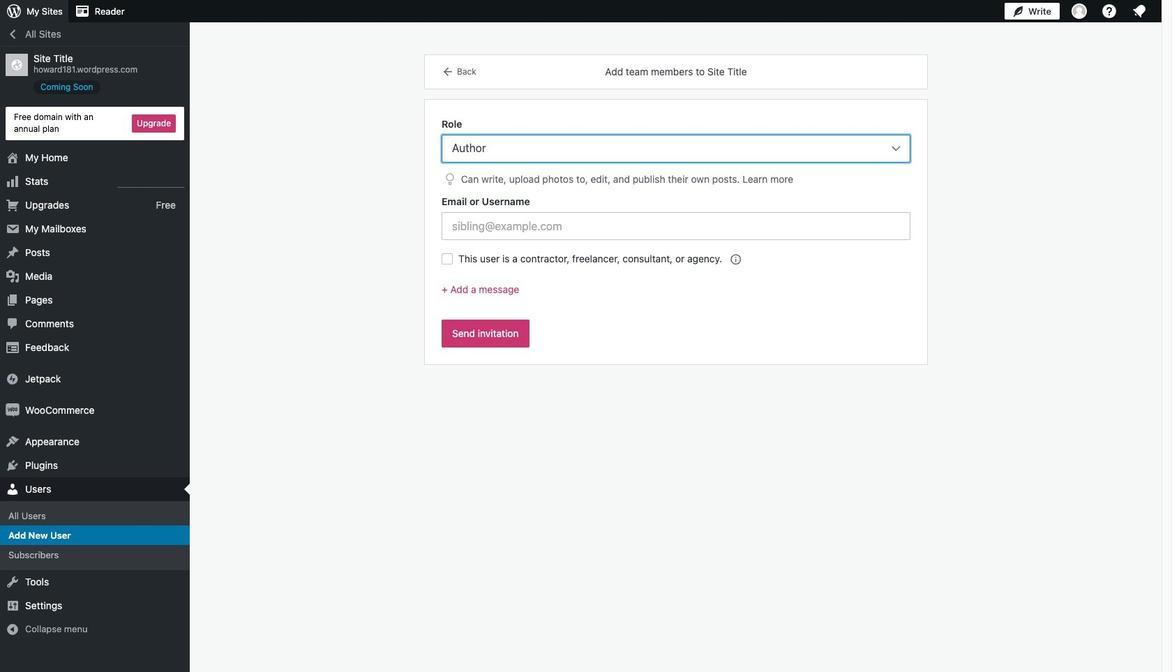 Task type: vqa. For each thing, say whether or not it's contained in the screenshot.
Show previous prompt ICON
no



Task type: locate. For each thing, give the bounding box(es) containing it.
1 img image from the top
[[6, 372, 20, 386]]

img image
[[6, 372, 20, 386], [6, 403, 20, 417]]

sibling@example.com text field
[[442, 212, 911, 240]]

main content
[[425, 55, 928, 364]]

2 vertical spatial group
[[442, 282, 911, 309]]

0 vertical spatial group
[[442, 117, 911, 188]]

1 vertical spatial img image
[[6, 403, 20, 417]]

1 vertical spatial group
[[442, 194, 911, 240]]

0 vertical spatial img image
[[6, 372, 20, 386]]

help image
[[1101, 3, 1118, 20]]

group
[[442, 117, 911, 188], [442, 194, 911, 240], [442, 282, 911, 309]]

2 group from the top
[[442, 194, 911, 240]]

None checkbox
[[442, 254, 453, 265]]

my profile image
[[1072, 3, 1087, 19]]



Task type: describe. For each thing, give the bounding box(es) containing it.
2 img image from the top
[[6, 403, 20, 417]]

more information image
[[729, 253, 742, 265]]

3 group from the top
[[442, 282, 911, 309]]

1 group from the top
[[442, 117, 911, 188]]

highest hourly views 0 image
[[118, 178, 184, 187]]

manage your notifications image
[[1131, 3, 1148, 20]]



